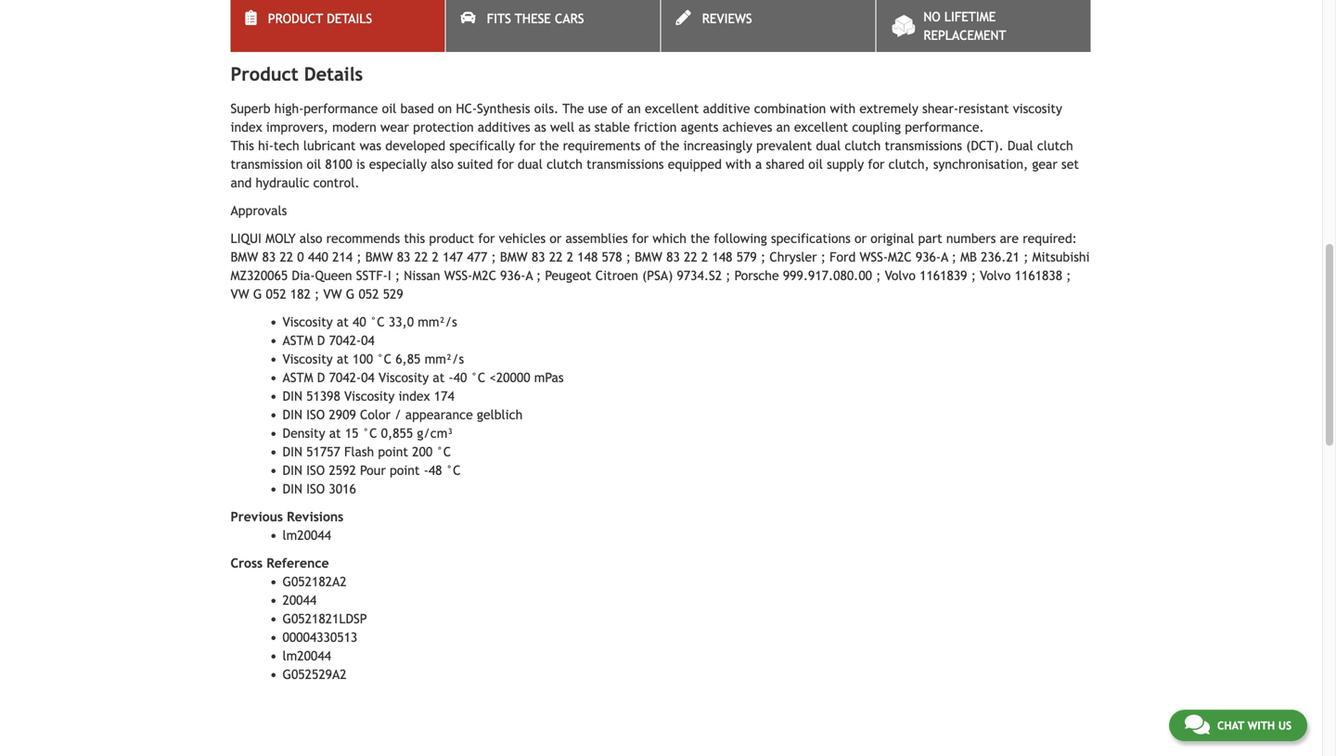 Task type: vqa. For each thing, say whether or not it's contained in the screenshot.
bottom "of"
yes



Task type: describe. For each thing, give the bounding box(es) containing it.
°c right 15
[[363, 426, 377, 441]]

mitsubishi
[[1033, 250, 1090, 265]]

color
[[360, 408, 391, 422]]

additive
[[703, 101, 750, 116]]

1 2 from the left
[[432, 250, 439, 265]]

combination
[[754, 101, 826, 116]]

1 vertical spatial of
[[645, 138, 656, 153]]

1 volvo from the left
[[885, 268, 916, 283]]

2 7042- from the top
[[329, 370, 361, 385]]

chat with us
[[1218, 719, 1292, 732]]

4 83 from the left
[[666, 250, 680, 265]]

3 22 from the left
[[549, 250, 563, 265]]

increasingly
[[684, 138, 753, 153]]

these
[[515, 11, 551, 26]]

mb
[[961, 250, 977, 265]]

g0521821ldsp
[[283, 612, 367, 627]]

1 horizontal spatial excellent
[[794, 120, 848, 135]]

additives
[[478, 120, 530, 135]]

required:
[[1023, 231, 1077, 246]]

flash
[[344, 445, 374, 460]]

48
[[429, 463, 442, 478]]

20044
[[283, 593, 317, 608]]

product details inside product details link
[[268, 11, 372, 26]]

°c left <20000
[[471, 370, 486, 385]]

at down queen
[[337, 315, 349, 330]]

queen
[[315, 268, 352, 283]]

reference
[[267, 556, 329, 571]]

with inside superb high-performance oil based on hc-synthesis oils. the use of an excellent additive combination with extremely shear-resistant viscosity index improvers, modern wear protection additives as well as stable friction agents achieves an excellent coupling performance. this hi-tech lubricant was developed specifically for the requirements of the increasingly prevalent dual clutch transmissions (dct). dual clutch transmission oil 8100 is especially also suited for dual clutch transmissions equipped with a shared oil supply for clutch, synchronisation, gear set and hydraulic control.
[[726, 157, 752, 172]]

0 vertical spatial excellent
[[645, 101, 699, 116]]

2 2 from the left
[[567, 250, 574, 265]]

1 bmw from the left
[[231, 250, 258, 265]]

which
[[653, 231, 687, 246]]

also inside superb high-performance oil based on hc-synthesis oils. the use of an excellent additive combination with extremely shear-resistant viscosity index improvers, modern wear protection additives as well as stable friction agents achieves an excellent coupling performance. this hi-tech lubricant was developed specifically for the requirements of the increasingly prevalent dual clutch transmissions (dct). dual clutch transmission oil 8100 is especially also suited for dual clutch transmissions equipped with a shared oil supply for clutch, synchronisation, gear set and hydraulic control.
[[431, 157, 454, 172]]

at left 100
[[337, 352, 349, 367]]

viscosity down "6,85"
[[379, 370, 429, 385]]

liqui
[[231, 231, 262, 246]]

440
[[308, 250, 328, 265]]

°c up '48'
[[437, 445, 451, 460]]

original
[[871, 231, 914, 246]]

moly
[[266, 231, 296, 246]]

<20000
[[490, 370, 530, 385]]

; right the 477
[[491, 250, 496, 265]]

recommends
[[326, 231, 400, 246]]

3 2 from the left
[[702, 250, 708, 265]]

viscosity up color
[[344, 389, 395, 404]]

°c right 100
[[377, 352, 392, 367]]

suited
[[458, 157, 493, 172]]

ford
[[830, 250, 856, 265]]

1 vertical spatial point
[[390, 463, 420, 478]]

15
[[345, 426, 359, 441]]

4 din from the top
[[283, 463, 302, 478]]

chat
[[1218, 719, 1245, 732]]

comments image
[[1185, 714, 1210, 736]]

fits these cars
[[487, 11, 584, 26]]

based
[[400, 101, 434, 116]]

1 vertical spatial wss-
[[444, 268, 473, 283]]

at up 174
[[433, 370, 445, 385]]

; right '182'
[[315, 287, 319, 302]]

peugeot
[[545, 268, 592, 283]]

developed
[[385, 138, 446, 153]]

0 vertical spatial of
[[612, 101, 623, 116]]

hi-
[[258, 138, 274, 153]]

is especially
[[356, 157, 427, 172]]

999.917.080.00
[[783, 268, 872, 283]]

shared
[[766, 157, 805, 172]]

2 volvo from the left
[[980, 268, 1011, 283]]

2 04 from the top
[[361, 370, 375, 385]]

3016
[[329, 482, 356, 497]]

1 vertical spatial product
[[231, 63, 299, 85]]

0 horizontal spatial an
[[627, 101, 641, 116]]

vehicles
[[499, 231, 546, 246]]

this
[[231, 138, 254, 153]]

51398
[[306, 389, 340, 404]]

viscosity at 40 °c 33,0 mm²/s astm d 7042-04 viscosity at 100 °c 6,85 mm²/s astm d 7042-04 viscosity at -40 °c <20000 mpas din 51398 viscosity index 174 din iso 2909 color / appearance gelblich density at 15 °c 0,855 g/cm³ din 51757 flash point 200 °c din iso 2592 pour point -48 °c din iso 3016
[[283, 315, 564, 497]]

; right 579
[[761, 250, 766, 265]]

product details link
[[231, 0, 445, 52]]

1 vertical spatial 936-
[[500, 268, 526, 283]]

0 horizontal spatial a
[[526, 268, 533, 283]]

1 83 from the left
[[262, 250, 276, 265]]

1 vertical spatial 40
[[454, 370, 467, 385]]

(psa)
[[642, 268, 673, 283]]

assemblies
[[566, 231, 628, 246]]

dual clutch
[[518, 157, 583, 172]]

100
[[353, 352, 373, 367]]

specifically for
[[449, 138, 536, 153]]

1 horizontal spatial a
[[941, 250, 948, 265]]

prevalent dual
[[756, 138, 841, 153]]

2 vw from the left
[[323, 287, 342, 302]]

1 vertical spatial details
[[304, 63, 363, 85]]

no lifetime replacement link
[[877, 0, 1091, 52]]

performance.
[[905, 120, 984, 135]]

transmission
[[231, 157, 303, 172]]

resistant
[[959, 101, 1009, 116]]

8100
[[325, 157, 352, 172]]

2909
[[329, 408, 356, 422]]

reviews link
[[661, 0, 876, 52]]

lm20044 inside cross reference g052182a2 20044 g0521821ldsp 00004330513 lm20044 g052529a2
[[283, 649, 331, 664]]

0 horizontal spatial the
[[540, 138, 559, 153]]

lm20044 inside the previous revisions lm20044
[[283, 528, 331, 543]]

index inside viscosity at 40 °c 33,0 mm²/s astm d 7042-04 viscosity at 100 °c 6,85 mm²/s astm d 7042-04 viscosity at -40 °c <20000 mpas din 51398 viscosity index 174 din iso 2909 color / appearance gelblich density at 15 °c 0,855 g/cm³ din 51757 flash point 200 °c din iso 2592 pour point -48 °c din iso 3016
[[399, 389, 430, 404]]

stable friction
[[595, 120, 677, 135]]

1 vertical spatial -
[[424, 463, 429, 478]]

0 horizontal spatial m2c
[[473, 268, 496, 283]]

g052182a2
[[283, 575, 347, 590]]

0 vertical spatial 936-
[[916, 250, 941, 265]]

product
[[429, 231, 474, 246]]

; right 578
[[626, 250, 631, 265]]

; right the i
[[395, 268, 400, 283]]

viscosity down '182'
[[283, 315, 333, 330]]

sstf-
[[356, 268, 388, 283]]

477
[[467, 250, 488, 265]]

high-
[[275, 101, 304, 116]]

1 g from the left
[[253, 287, 262, 302]]

appearance
[[405, 408, 473, 422]]

synchronisation,
[[934, 157, 1028, 172]]

; up 1161838
[[1024, 250, 1029, 265]]

1 vertical spatial with
[[1248, 719, 1275, 732]]

182
[[290, 287, 311, 302]]

improvers, modern
[[266, 120, 377, 135]]

3 83 from the left
[[532, 250, 545, 265]]

cars
[[555, 11, 584, 26]]

on
[[438, 101, 452, 116]]

us
[[1279, 719, 1292, 732]]

579
[[737, 250, 757, 265]]

previous
[[231, 510, 283, 525]]

with extremely
[[830, 101, 919, 116]]

at left 15
[[329, 426, 341, 441]]

; left mb
[[952, 250, 957, 265]]

2 horizontal spatial oil
[[809, 157, 823, 172]]

reviews
[[702, 11, 752, 26]]

33,0
[[389, 315, 414, 330]]

chat with us link
[[1169, 710, 1308, 742]]

1 04 from the top
[[361, 333, 375, 348]]

cross
[[231, 556, 263, 571]]

0 vertical spatial product
[[268, 11, 323, 26]]

0 horizontal spatial for
[[478, 231, 495, 246]]

51757
[[306, 445, 340, 460]]

0 vertical spatial point
[[378, 445, 408, 460]]

0 vertical spatial transmissions
[[885, 138, 962, 153]]

viscosity up 51398 on the bottom left of the page
[[283, 352, 333, 367]]

cross reference g052182a2 20044 g0521821ldsp 00004330513 lm20044 g052529a2
[[231, 556, 367, 682]]



Task type: locate. For each thing, give the bounding box(es) containing it.
a up 1161839
[[941, 250, 948, 265]]

approvals
[[231, 203, 287, 218]]

with
[[726, 157, 752, 172], [1248, 719, 1275, 732]]

oil left based
[[382, 101, 397, 116]]

4 bmw from the left
[[635, 250, 663, 265]]

-
[[449, 370, 454, 385], [424, 463, 429, 478]]

product details
[[268, 11, 372, 26], [231, 63, 363, 85]]

hc-
[[456, 101, 477, 116]]

well
[[550, 120, 575, 135]]

3 din from the top
[[283, 445, 302, 460]]

nissan
[[404, 268, 440, 283]]

1 horizontal spatial clutch
[[1038, 138, 1074, 153]]

052 left '182'
[[266, 287, 286, 302]]

1 vertical spatial index
[[399, 389, 430, 404]]

following
[[714, 231, 767, 246]]

148 down assemblies
[[578, 250, 598, 265]]

m2c down the 477
[[473, 268, 496, 283]]

as left well
[[534, 120, 546, 135]]

0 vertical spatial a
[[941, 250, 948, 265]]

1 horizontal spatial 052
[[359, 287, 379, 302]]

with left us
[[1248, 719, 1275, 732]]

clutch,
[[889, 157, 930, 172]]

point down "0,855"
[[378, 445, 408, 460]]

0 horizontal spatial 052
[[266, 287, 286, 302]]

0 vertical spatial details
[[327, 11, 372, 26]]

1 horizontal spatial the
[[660, 138, 680, 153]]

2 horizontal spatial 2
[[702, 250, 708, 265]]

1 iso from the top
[[306, 408, 325, 422]]

; right 214 in the top left of the page
[[357, 250, 361, 265]]

1 horizontal spatial transmissions
[[885, 138, 962, 153]]

2 22 from the left
[[415, 250, 428, 265]]

22 left 0
[[280, 250, 293, 265]]

2 clutch from the left
[[1038, 138, 1074, 153]]

0 vertical spatial -
[[449, 370, 454, 385]]

1 vertical spatial an
[[776, 120, 790, 135]]

7042- up 100
[[329, 333, 361, 348]]

2 astm from the top
[[283, 370, 313, 385]]

point
[[378, 445, 408, 460], [390, 463, 420, 478]]

; down original
[[876, 268, 881, 283]]

index inside superb high-performance oil based on hc-synthesis oils. the use of an excellent additive combination with extremely shear-resistant viscosity index improvers, modern wear protection additives as well as stable friction agents achieves an excellent coupling performance. this hi-tech lubricant was developed specifically for the requirements of the increasingly prevalent dual clutch transmissions (dct). dual clutch transmission oil 8100 is especially also suited for dual clutch transmissions equipped with a shared oil supply for clutch, synchronisation, gear set and hydraulic control.
[[231, 120, 262, 135]]

coupling
[[852, 120, 901, 135]]

83 up mz320065
[[262, 250, 276, 265]]

148 left 579
[[712, 250, 733, 265]]

04 down 100
[[361, 370, 375, 385]]

or up ford
[[855, 231, 867, 246]]

2 vertical spatial iso
[[306, 482, 325, 497]]

vw down queen
[[323, 287, 342, 302]]

1 horizontal spatial g
[[346, 287, 355, 302]]

0 horizontal spatial volvo
[[885, 268, 916, 283]]

or right vehicles
[[550, 231, 562, 246]]

147
[[443, 250, 463, 265]]

performance
[[304, 101, 378, 116]]

1 horizontal spatial 40
[[454, 370, 467, 385]]

22 up 9734.s2
[[684, 250, 698, 265]]

2 or from the left
[[855, 231, 867, 246]]

83 down "this"
[[397, 250, 411, 265]]

pour
[[360, 463, 386, 478]]

also
[[431, 157, 454, 172], [300, 231, 322, 246]]

2 horizontal spatial for
[[632, 231, 649, 246]]

22 up nissan
[[415, 250, 428, 265]]

2 horizontal spatial the
[[691, 231, 710, 246]]

iso left the 3016
[[306, 482, 325, 497]]

0 horizontal spatial excellent
[[645, 101, 699, 116]]

1 horizontal spatial 148
[[712, 250, 733, 265]]

1 horizontal spatial as
[[579, 120, 591, 135]]

transmissions up clutch,
[[885, 138, 962, 153]]

0 vertical spatial 7042-
[[329, 333, 361, 348]]

liqui moly also recommends this product for vehicles or assemblies for which the following specifications or original part numbers are required: bmw 83 22 0 440 214 ; bmw 83 22 2 147 477 ; bmw 83 22 2 148 578 ; bmw 83 22 2 148 579 ; chrysler ; ford wss-m2c 936-a ; mb 236.21 ; mitsubishi mz320065 dia-queen sstf-i ; nissan wss-m2c 936-a ; peugeot citroen (psa) 9734.s2 ; porsche 999.917.080.00 ; volvo 1161839 ; volvo 1161838 ; vw g 052 182 ; vw g 052 529
[[231, 231, 1090, 302]]

0 horizontal spatial g
[[253, 287, 262, 302]]

2 as from the left
[[579, 120, 591, 135]]

2 din from the top
[[283, 408, 302, 422]]

also up 440
[[300, 231, 322, 246]]

0 vertical spatial an
[[627, 101, 641, 116]]

i
[[388, 268, 391, 283]]

din
[[283, 389, 302, 404], [283, 408, 302, 422], [283, 445, 302, 460], [283, 463, 302, 478], [283, 482, 302, 497]]

iso down 51398 on the bottom left of the page
[[306, 408, 325, 422]]

gear
[[1032, 157, 1058, 172]]

for down specifically for
[[497, 157, 514, 172]]

viscosity
[[283, 315, 333, 330], [283, 352, 333, 367], [379, 370, 429, 385], [344, 389, 395, 404]]

at
[[337, 315, 349, 330], [337, 352, 349, 367], [433, 370, 445, 385], [329, 426, 341, 441]]

2 bmw from the left
[[365, 250, 393, 265]]

wss- down original
[[860, 250, 888, 265]]

superb
[[231, 101, 271, 116]]

the inside liqui moly also recommends this product for vehicles or assemblies for which the following specifications or original part numbers are required: bmw 83 22 0 440 214 ; bmw 83 22 2 147 477 ; bmw 83 22 2 148 578 ; bmw 83 22 2 148 579 ; chrysler ; ford wss-m2c 936-a ; mb 236.21 ; mitsubishi mz320065 dia-queen sstf-i ; nissan wss-m2c 936-a ; peugeot citroen (psa) 9734.s2 ; porsche 999.917.080.00 ; volvo 1161839 ; volvo 1161838 ; vw g 052 182 ; vw g 052 529
[[691, 231, 710, 246]]

- up 174
[[449, 370, 454, 385]]

clutch up the "supply for"
[[845, 138, 881, 153]]

m2c down original
[[888, 250, 912, 265]]

1 vertical spatial m2c
[[473, 268, 496, 283]]

lifetime
[[945, 9, 996, 24]]

1 horizontal spatial or
[[855, 231, 867, 246]]

1 horizontal spatial 936-
[[916, 250, 941, 265]]

0 vertical spatial also
[[431, 157, 454, 172]]

0 vertical spatial product details
[[268, 11, 372, 26]]

the right which
[[691, 231, 710, 246]]

°c
[[370, 315, 385, 330], [377, 352, 392, 367], [471, 370, 486, 385], [363, 426, 377, 441], [437, 445, 451, 460], [446, 463, 461, 478]]

2 d from the top
[[317, 370, 325, 385]]

excellent up the prevalent dual
[[794, 120, 848, 135]]

mz320065
[[231, 268, 288, 283]]

lm20044 down revisions
[[283, 528, 331, 543]]

for left which
[[632, 231, 649, 246]]

shear-
[[923, 101, 959, 116]]

1 052 from the left
[[266, 287, 286, 302]]

0 vertical spatial 04
[[361, 333, 375, 348]]

g
[[253, 287, 262, 302], [346, 287, 355, 302]]

part
[[918, 231, 943, 246]]

1 horizontal spatial index
[[399, 389, 430, 404]]

6,85
[[396, 352, 421, 367]]

previous revisions lm20044
[[231, 510, 344, 543]]

2 up 9734.s2
[[702, 250, 708, 265]]

0 vertical spatial iso
[[306, 408, 325, 422]]

product details up performance
[[268, 11, 372, 26]]

0 horizontal spatial with
[[726, 157, 752, 172]]

1 vertical spatial product details
[[231, 63, 363, 85]]

an down "combination"
[[776, 120, 790, 135]]

no lifetime replacement
[[924, 9, 1007, 43]]

tech
[[274, 138, 300, 153]]

as
[[534, 120, 546, 135], [579, 120, 591, 135]]

1 vertical spatial d
[[317, 370, 325, 385]]

citroen
[[596, 268, 638, 283]]

1 vertical spatial astm
[[283, 370, 313, 385]]

0 vertical spatial wss-
[[860, 250, 888, 265]]

1 horizontal spatial an
[[776, 120, 790, 135]]

0 vertical spatial d
[[317, 333, 325, 348]]

m2c
[[888, 250, 912, 265], [473, 268, 496, 283]]

product up superb in the left of the page
[[231, 63, 299, 85]]

iso
[[306, 408, 325, 422], [306, 463, 325, 478], [306, 482, 325, 497]]

equipped
[[668, 157, 722, 172]]

1 vertical spatial 7042-
[[329, 370, 361, 385]]

0 horizontal spatial also
[[300, 231, 322, 246]]

3 iso from the top
[[306, 482, 325, 497]]

0 horizontal spatial clutch
[[845, 138, 881, 153]]

0 horizontal spatial or
[[550, 231, 562, 246]]

are
[[1000, 231, 1019, 246]]

0 horizontal spatial 936-
[[500, 268, 526, 283]]

1 vertical spatial excellent
[[794, 120, 848, 135]]

oil down the prevalent dual
[[809, 157, 823, 172]]

volvo down 236.21
[[980, 268, 1011, 283]]

1 vw from the left
[[231, 287, 249, 302]]

0 vertical spatial m2c
[[888, 250, 912, 265]]

936-
[[916, 250, 941, 265], [500, 268, 526, 283]]

2 g from the left
[[346, 287, 355, 302]]

7042- down 100
[[329, 370, 361, 385]]

04 up 100
[[361, 333, 375, 348]]

1161839
[[920, 268, 968, 283]]

0 vertical spatial lm20044
[[283, 528, 331, 543]]

with left a
[[726, 157, 752, 172]]

0 horizontal spatial as
[[534, 120, 546, 135]]

2592
[[329, 463, 356, 478]]

clutch
[[845, 138, 881, 153], [1038, 138, 1074, 153]]

of down stable friction
[[645, 138, 656, 153]]

0,855
[[381, 426, 413, 441]]

0 horizontal spatial -
[[424, 463, 429, 478]]

; left porsche
[[726, 268, 731, 283]]

also inside liqui moly also recommends this product for vehicles or assemblies for which the following specifications or original part numbers are required: bmw 83 22 0 440 214 ; bmw 83 22 2 147 477 ; bmw 83 22 2 148 578 ; bmw 83 22 2 148 579 ; chrysler ; ford wss-m2c 936-a ; mb 236.21 ; mitsubishi mz320065 dia-queen sstf-i ; nissan wss-m2c 936-a ; peugeot citroen (psa) 9734.s2 ; porsche 999.917.080.00 ; volvo 1161839 ; volvo 1161838 ; vw g 052 182 ; vw g 052 529
[[300, 231, 322, 246]]

0 horizontal spatial wss-
[[444, 268, 473, 283]]

40 up 174
[[454, 370, 467, 385]]

product details up high-
[[231, 63, 363, 85]]

oil
[[382, 101, 397, 116], [307, 157, 321, 172], [809, 157, 823, 172]]

for inside superb high-performance oil based on hc-synthesis oils. the use of an excellent additive combination with extremely shear-resistant viscosity index improvers, modern wear protection additives as well as stable friction agents achieves an excellent coupling performance. this hi-tech lubricant was developed specifically for the requirements of the increasingly prevalent dual clutch transmissions (dct). dual clutch transmission oil 8100 is especially also suited for dual clutch transmissions equipped with a shared oil supply for clutch, synchronisation, gear set and hydraulic control.
[[497, 157, 514, 172]]

g/cm³
[[417, 426, 454, 441]]

1 vertical spatial 04
[[361, 370, 375, 385]]

2 052 from the left
[[359, 287, 379, 302]]

specifications
[[771, 231, 851, 246]]

578
[[602, 250, 622, 265]]

1 horizontal spatial volvo
[[980, 268, 1011, 283]]

1 or from the left
[[550, 231, 562, 246]]

; down mitsubishi
[[1067, 268, 1071, 283]]

3 bmw from the left
[[500, 250, 528, 265]]

this
[[404, 231, 425, 246]]

40 up 100
[[353, 315, 366, 330]]

dia-
[[292, 268, 315, 283]]

no
[[924, 9, 941, 24]]

product up high-
[[268, 11, 323, 26]]

iso down 51757
[[306, 463, 325, 478]]

set
[[1062, 157, 1079, 172]]

volvo down original
[[885, 268, 916, 283]]

0 vertical spatial 40
[[353, 315, 366, 330]]

bmw down the liqui
[[231, 250, 258, 265]]

0 vertical spatial with
[[726, 157, 752, 172]]

1 horizontal spatial of
[[645, 138, 656, 153]]

1 148 from the left
[[578, 250, 598, 265]]

the up the equipped at top
[[660, 138, 680, 153]]

0 vertical spatial mm²/s
[[418, 315, 457, 330]]

density
[[283, 426, 325, 441]]

as down the
[[579, 120, 591, 135]]

- down "200"
[[424, 463, 429, 478]]

1 clutch from the left
[[845, 138, 881, 153]]

1 horizontal spatial 2
[[567, 250, 574, 265]]

the
[[540, 138, 559, 153], [660, 138, 680, 153], [691, 231, 710, 246]]

0 vertical spatial index
[[231, 120, 262, 135]]

(dct).
[[966, 138, 1004, 153]]

chrysler
[[770, 250, 817, 265]]

2 iso from the top
[[306, 463, 325, 478]]

an up stable friction
[[627, 101, 641, 116]]

1 vertical spatial transmissions
[[587, 157, 664, 172]]

1 vertical spatial a
[[526, 268, 533, 283]]

wss- down "147" on the left top of the page
[[444, 268, 473, 283]]

1 vertical spatial lm20044
[[283, 649, 331, 664]]

index up /
[[399, 389, 430, 404]]

bmw down vehicles
[[500, 250, 528, 265]]

936- down vehicles
[[500, 268, 526, 283]]

for up the 477
[[478, 231, 495, 246]]

0 horizontal spatial 2
[[432, 250, 439, 265]]

0 vertical spatial astm
[[283, 333, 313, 348]]

a down vehicles
[[526, 268, 533, 283]]

bmw up (psa)
[[635, 250, 663, 265]]

1 7042- from the top
[[329, 333, 361, 348]]

0 horizontal spatial 40
[[353, 315, 366, 330]]

g down mz320065
[[253, 287, 262, 302]]

vw down mz320065
[[231, 287, 249, 302]]

°c left the 33,0
[[370, 315, 385, 330]]

1 22 from the left
[[280, 250, 293, 265]]

was
[[360, 138, 382, 153]]

1 din from the top
[[283, 389, 302, 404]]

2 83 from the left
[[397, 250, 411, 265]]

1 vertical spatial mm²/s
[[425, 352, 464, 367]]

1 horizontal spatial wss-
[[860, 250, 888, 265]]

1 lm20044 from the top
[[283, 528, 331, 543]]

excellent
[[645, 101, 699, 116], [794, 120, 848, 135]]

excellent up 'agents'
[[645, 101, 699, 116]]

5 din from the top
[[283, 482, 302, 497]]

1 horizontal spatial oil
[[382, 101, 397, 116]]

4 22 from the left
[[684, 250, 698, 265]]

0 horizontal spatial oil
[[307, 157, 321, 172]]

volvo
[[885, 268, 916, 283], [980, 268, 1011, 283]]

1 horizontal spatial with
[[1248, 719, 1275, 732]]

; down mb
[[971, 268, 976, 283]]

0 horizontal spatial transmissions
[[587, 157, 664, 172]]

mm²/s right the 33,0
[[418, 315, 457, 330]]

22
[[280, 250, 293, 265], [415, 250, 428, 265], [549, 250, 563, 265], [684, 250, 698, 265]]

point down "200"
[[390, 463, 420, 478]]

; left peugeot
[[536, 268, 541, 283]]

details inside product details link
[[327, 11, 372, 26]]

1 as from the left
[[534, 120, 546, 135]]

1 horizontal spatial -
[[449, 370, 454, 385]]

;
[[357, 250, 361, 265], [491, 250, 496, 265], [626, 250, 631, 265], [761, 250, 766, 265], [821, 250, 826, 265], [952, 250, 957, 265], [1024, 250, 1029, 265], [395, 268, 400, 283], [536, 268, 541, 283], [726, 268, 731, 283], [876, 268, 881, 283], [971, 268, 976, 283], [1067, 268, 1071, 283], [315, 287, 319, 302]]

236.21
[[981, 250, 1020, 265]]

lm20044 up g052529a2
[[283, 649, 331, 664]]

1 vertical spatial also
[[300, 231, 322, 246]]

1 horizontal spatial m2c
[[888, 250, 912, 265]]

1 astm from the top
[[283, 333, 313, 348]]

g052529a2
[[283, 667, 347, 682]]

1 horizontal spatial for
[[497, 157, 514, 172]]

2 lm20044 from the top
[[283, 649, 331, 664]]

0 horizontal spatial index
[[231, 120, 262, 135]]

a
[[755, 157, 762, 172]]

0
[[297, 250, 304, 265]]

viscosity
[[1013, 101, 1063, 116]]

gelblich
[[477, 408, 523, 422]]

mm²/s
[[418, 315, 457, 330], [425, 352, 464, 367]]

; up 999.917.080.00
[[821, 250, 826, 265]]

1 vertical spatial iso
[[306, 463, 325, 478]]

astm down '182'
[[283, 333, 313, 348]]

also down developed
[[431, 157, 454, 172]]

2 up peugeot
[[567, 250, 574, 265]]

936- down part
[[916, 250, 941, 265]]

°c right '48'
[[446, 463, 461, 478]]

0 horizontal spatial of
[[612, 101, 623, 116]]

052 down sstf-
[[359, 287, 379, 302]]

clutch up gear
[[1038, 138, 1074, 153]]

83 down which
[[666, 250, 680, 265]]

1 horizontal spatial vw
[[323, 287, 342, 302]]

2 148 from the left
[[712, 250, 733, 265]]

1 d from the top
[[317, 333, 325, 348]]

product
[[268, 11, 323, 26], [231, 63, 299, 85]]

bmw
[[231, 250, 258, 265], [365, 250, 393, 265], [500, 250, 528, 265], [635, 250, 663, 265]]

04
[[361, 333, 375, 348], [361, 370, 375, 385]]

porsche
[[735, 268, 779, 283]]

1 horizontal spatial also
[[431, 157, 454, 172]]

83 down vehicles
[[532, 250, 545, 265]]

9734.s2
[[677, 268, 722, 283]]

0 horizontal spatial vw
[[231, 287, 249, 302]]

replacement
[[924, 28, 1007, 43]]



